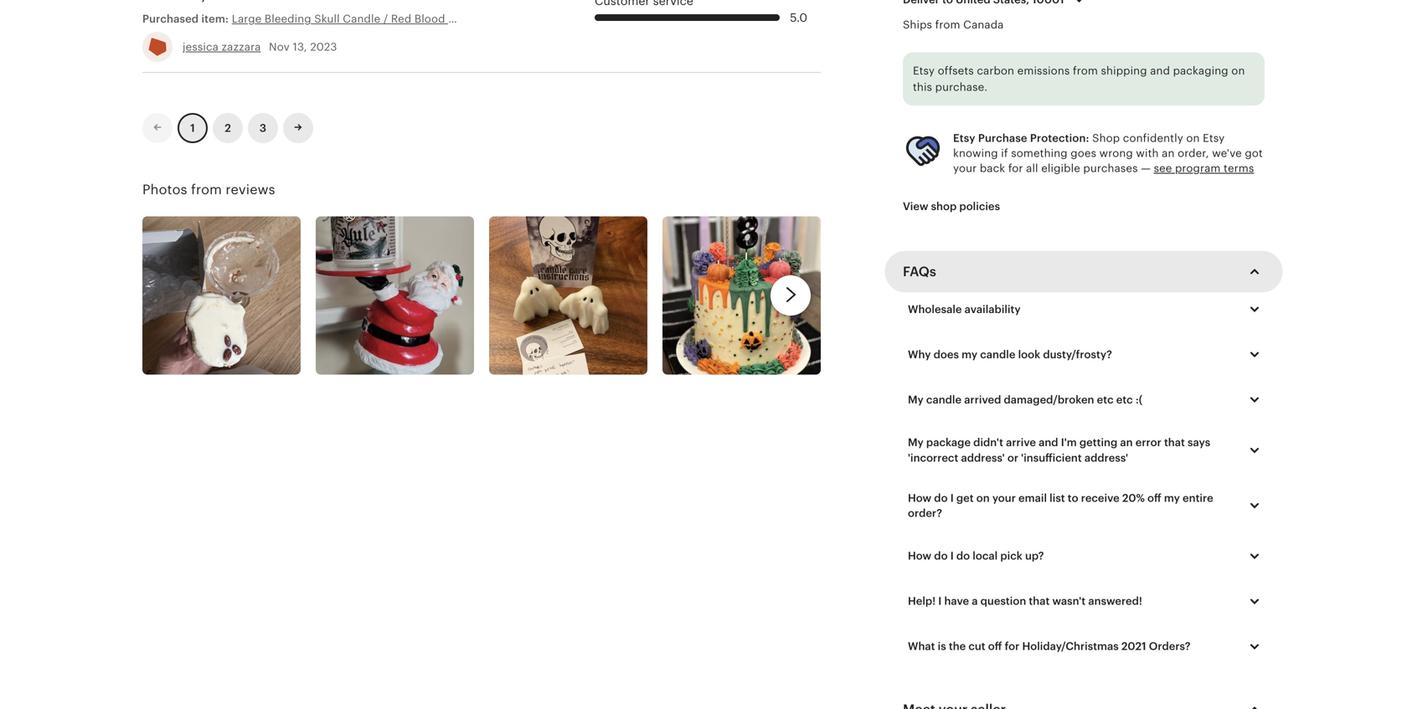 Task type: vqa. For each thing, say whether or not it's contained in the screenshot.
'for' within Shop confidently on Etsy knowing if something goes wrong with an order, we've got your back for all eligible purchases —
yes



Task type: locate. For each thing, give the bounding box(es) containing it.
shop
[[931, 200, 957, 213]]

do
[[935, 492, 948, 505], [935, 550, 948, 563], [957, 550, 970, 563]]

etc
[[1097, 394, 1114, 406], [1117, 394, 1133, 406]]

from left shipping
[[1073, 65, 1098, 77]]

on right 'packaging' at the right top of page
[[1232, 65, 1246, 77]]

for inside what is the cut off for holiday/christmas 2021 orders? dropdown button
[[1005, 641, 1020, 653]]

1 horizontal spatial and
[[1151, 65, 1171, 77]]

an inside shop confidently on etsy knowing if something goes wrong with an order, we've got your back for all eligible purchases —
[[1162, 147, 1175, 160]]

carbon
[[977, 65, 1015, 77]]

etsy up we've
[[1203, 132, 1225, 144]]

purchase
[[979, 132, 1028, 144]]

we've
[[1213, 147, 1242, 160]]

get
[[957, 492, 974, 505]]

2 horizontal spatial on
[[1232, 65, 1246, 77]]

your inside shop confidently on etsy knowing if something goes wrong with an order, we've got your back for all eligible purchases —
[[954, 162, 977, 175]]

1 horizontal spatial etsy
[[954, 132, 976, 144]]

2023
[[310, 40, 337, 53]]

1 horizontal spatial on
[[1187, 132, 1200, 144]]

wholesale availability button
[[896, 292, 1278, 327]]

that left wasn't
[[1029, 596, 1050, 608]]

getting
[[1080, 437, 1118, 449]]

0 vertical spatial how
[[908, 492, 932, 505]]

on inside shop confidently on etsy knowing if something goes wrong with an order, we've got your back for all eligible purchases —
[[1187, 132, 1200, 144]]

your
[[954, 162, 977, 175], [993, 492, 1016, 505]]

0 horizontal spatial your
[[954, 162, 977, 175]]

1 vertical spatial candle
[[927, 394, 962, 406]]

1 horizontal spatial my
[[1165, 492, 1181, 505]]

etsy
[[913, 65, 935, 77], [954, 132, 976, 144], [1203, 132, 1225, 144]]

my inside 'dropdown button'
[[908, 394, 924, 406]]

jessica zazzara nov 13, 2023
[[183, 40, 337, 53]]

arrived
[[965, 394, 1002, 406]]

that left says
[[1165, 437, 1186, 449]]

1 vertical spatial that
[[1029, 596, 1050, 608]]

2 vertical spatial on
[[977, 492, 990, 505]]

goes
[[1071, 147, 1097, 160]]

how
[[908, 492, 932, 505], [908, 550, 932, 563]]

and
[[1151, 65, 1171, 77], [1039, 437, 1059, 449]]

back
[[980, 162, 1006, 175]]

3
[[260, 122, 267, 134]]

1 vertical spatial for
[[1005, 641, 1020, 653]]

look
[[1019, 349, 1041, 361]]

from right photos
[[191, 182, 222, 197]]

2021
[[1122, 641, 1147, 653]]

and up 'insufficient
[[1039, 437, 1059, 449]]

order,
[[1178, 147, 1210, 160]]

off right 20%
[[1148, 492, 1162, 505]]

i left get
[[951, 492, 954, 505]]

1 vertical spatial how
[[908, 550, 932, 563]]

red right drip
[[514, 13, 535, 25]]

0 horizontal spatial that
[[1029, 596, 1050, 608]]

0 vertical spatial from
[[936, 18, 961, 31]]

skull
[[314, 13, 340, 25]]

holiday/christmas
[[1023, 641, 1119, 653]]

error
[[1136, 437, 1162, 449]]

13,
[[293, 40, 307, 53]]

my right does
[[962, 349, 978, 361]]

2 horizontal spatial from
[[1073, 65, 1098, 77]]

0 horizontal spatial an
[[1121, 437, 1133, 449]]

eligible
[[1042, 162, 1081, 175]]

1 horizontal spatial candle
[[981, 349, 1016, 361]]

to
[[1068, 492, 1079, 505]]

my down why
[[908, 394, 924, 406]]

faqs
[[903, 264, 937, 279]]

my up 'incorrect
[[908, 437, 924, 449]]

candle right drip
[[474, 13, 511, 25]]

1 vertical spatial my
[[908, 437, 924, 449]]

0 horizontal spatial from
[[191, 182, 222, 197]]

1 horizontal spatial address'
[[1085, 452, 1129, 464]]

how for how do i get on your email list to receive 20% off my entire order?
[[908, 492, 932, 505]]

etsy offsets carbon emissions from shipping and packaging on this purchase.
[[913, 65, 1246, 94]]

do for get
[[935, 492, 948, 505]]

nov
[[269, 40, 290, 53]]

view shop policies
[[903, 200, 1001, 213]]

this
[[913, 81, 933, 94]]

candle
[[343, 13, 381, 25], [474, 13, 511, 25]]

1 horizontal spatial off
[[1148, 492, 1162, 505]]

i left local
[[951, 550, 954, 563]]

that
[[1165, 437, 1186, 449], [1029, 596, 1050, 608]]

and right shipping
[[1151, 65, 1171, 77]]

your down knowing
[[954, 162, 977, 175]]

1 vertical spatial off
[[989, 641, 1003, 653]]

1 red from the left
[[391, 13, 412, 25]]

offsets
[[938, 65, 974, 77]]

wholesale
[[908, 303, 962, 316]]

1 vertical spatial and
[[1039, 437, 1059, 449]]

1 candle from the left
[[343, 13, 381, 25]]

why does my candle look dusty/frosty?
[[908, 349, 1113, 361]]

how for how do i do local pick up?
[[908, 550, 932, 563]]

address' down didn't
[[961, 452, 1005, 464]]

0 vertical spatial candle
[[981, 349, 1016, 361]]

0 horizontal spatial address'
[[961, 452, 1005, 464]]

from right 'ships'
[[936, 18, 961, 31]]

2 horizontal spatial etsy
[[1203, 132, 1225, 144]]

my inside the why does my candle look dusty/frosty? dropdown button
[[962, 349, 978, 361]]

my package didn't arrive and i'm getting an error that says 'incorrect address' or 'insufficient  address' button
[[896, 428, 1278, 473]]

1 vertical spatial on
[[1187, 132, 1200, 144]]

1 horizontal spatial candle
[[474, 13, 511, 25]]

0 horizontal spatial candle
[[343, 13, 381, 25]]

2 how from the top
[[908, 550, 932, 563]]

for right cut
[[1005, 641, 1020, 653]]

1 horizontal spatial red
[[514, 13, 535, 25]]

0 vertical spatial off
[[1148, 492, 1162, 505]]

2 vertical spatial i
[[939, 596, 942, 608]]

0 vertical spatial and
[[1151, 65, 1171, 77]]

20%
[[1123, 492, 1145, 505]]

2 my from the top
[[908, 437, 924, 449]]

orders?
[[1149, 641, 1191, 653]]

purchase.
[[936, 81, 988, 94]]

shipping
[[1101, 65, 1148, 77]]

off inside how do i get on your email list to receive 20% off my entire order?
[[1148, 492, 1162, 505]]

candle left /
[[343, 13, 381, 25]]

is
[[938, 641, 947, 653]]

'incorrect
[[908, 452, 959, 464]]

1 my from the top
[[908, 394, 924, 406]]

i
[[951, 492, 954, 505], [951, 550, 954, 563], [939, 596, 942, 608]]

if
[[1002, 147, 1009, 160]]

candle
[[981, 349, 1016, 361], [927, 394, 962, 406]]

candle left look
[[981, 349, 1016, 361]]

have
[[945, 596, 970, 608]]

from for canada
[[936, 18, 961, 31]]

up?
[[1026, 550, 1045, 563]]

email
[[1019, 492, 1047, 505]]

0 vertical spatial your
[[954, 162, 977, 175]]

0 horizontal spatial my
[[962, 349, 978, 361]]

your left email
[[993, 492, 1016, 505]]

0 vertical spatial my
[[908, 394, 924, 406]]

for left all
[[1009, 162, 1024, 175]]

and inside my package didn't arrive and i'm getting an error that says 'incorrect address' or 'insufficient  address'
[[1039, 437, 1059, 449]]

1 horizontal spatial that
[[1165, 437, 1186, 449]]

0 vertical spatial i
[[951, 492, 954, 505]]

your inside how do i get on your email list to receive 20% off my entire order?
[[993, 492, 1016, 505]]

1 address' from the left
[[961, 452, 1005, 464]]

0 horizontal spatial etc
[[1097, 394, 1114, 406]]

off right cut
[[989, 641, 1003, 653]]

an left the error
[[1121, 437, 1133, 449]]

help! i have a question that wasn't answered!
[[908, 596, 1143, 608]]

—
[[1141, 162, 1151, 175]]

an
[[1162, 147, 1175, 160], [1121, 437, 1133, 449]]

what is the cut off for holiday/christmas 2021 orders?
[[908, 641, 1191, 653]]

the
[[949, 641, 966, 653]]

:(
[[1136, 394, 1143, 406]]

off
[[1148, 492, 1162, 505], [989, 641, 1003, 653]]

etsy inside shop confidently on etsy knowing if something goes wrong with an order, we've got your back for all eligible purchases —
[[1203, 132, 1225, 144]]

0 horizontal spatial off
[[989, 641, 1003, 653]]

0 vertical spatial for
[[1009, 162, 1024, 175]]

2 vertical spatial from
[[191, 182, 222, 197]]

candle left arrived at the bottom right of the page
[[927, 394, 962, 406]]

etsy up this
[[913, 65, 935, 77]]

shop confidently on etsy knowing if something goes wrong with an order, we've got your back for all eligible purchases —
[[954, 132, 1263, 175]]

for inside shop confidently on etsy knowing if something goes wrong with an order, we've got your back for all eligible purchases —
[[1009, 162, 1024, 175]]

how inside how do i get on your email list to receive 20% off my entire order?
[[908, 492, 932, 505]]

1 vertical spatial i
[[951, 550, 954, 563]]

my inside my package didn't arrive and i'm getting an error that says 'incorrect address' or 'insufficient  address'
[[908, 437, 924, 449]]

i inside how do i get on your email list to receive 20% off my entire order?
[[951, 492, 954, 505]]

1 vertical spatial your
[[993, 492, 1016, 505]]

1 how from the top
[[908, 492, 932, 505]]

i inside how do i do local pick up? dropdown button
[[951, 550, 954, 563]]

0 horizontal spatial and
[[1039, 437, 1059, 449]]

1 vertical spatial from
[[1073, 65, 1098, 77]]

1 horizontal spatial an
[[1162, 147, 1175, 160]]

etsy inside etsy offsets carbon emissions from shipping and packaging on this purchase.
[[913, 65, 935, 77]]

on up order,
[[1187, 132, 1200, 144]]

my candle arrived damaged/broken etc etc :(
[[908, 394, 1143, 406]]

i left have
[[939, 596, 942, 608]]

how do i do local pick up?
[[908, 550, 1045, 563]]

address' down 'getting'
[[1085, 452, 1129, 464]]

0 vertical spatial my
[[962, 349, 978, 361]]

0 horizontal spatial red
[[391, 13, 412, 25]]

on right get
[[977, 492, 990, 505]]

1 horizontal spatial etc
[[1117, 394, 1133, 406]]

0 vertical spatial that
[[1165, 437, 1186, 449]]

candle inside 'dropdown button'
[[927, 394, 962, 406]]

my package didn't arrive and i'm getting an error that says 'incorrect address' or 'insufficient  address'
[[908, 437, 1211, 464]]

i for get
[[951, 492, 954, 505]]

my
[[962, 349, 978, 361], [1165, 492, 1181, 505]]

2 red from the left
[[514, 13, 535, 25]]

my left entire
[[1165, 492, 1181, 505]]

1 horizontal spatial from
[[936, 18, 961, 31]]

0 horizontal spatial on
[[977, 492, 990, 505]]

that inside dropdown button
[[1029, 596, 1050, 608]]

1 vertical spatial an
[[1121, 437, 1133, 449]]

an up see
[[1162, 147, 1175, 160]]

0 vertical spatial an
[[1162, 147, 1175, 160]]

red
[[391, 13, 412, 25], [514, 13, 535, 25]]

from for reviews
[[191, 182, 222, 197]]

etsy up knowing
[[954, 132, 976, 144]]

0 horizontal spatial etsy
[[913, 65, 935, 77]]

1 horizontal spatial your
[[993, 492, 1016, 505]]

red right /
[[391, 13, 412, 25]]

0 vertical spatial on
[[1232, 65, 1246, 77]]

1 etc from the left
[[1097, 394, 1114, 406]]

0 horizontal spatial candle
[[927, 394, 962, 406]]

do inside how do i get on your email list to receive 20% off my entire order?
[[935, 492, 948, 505]]

1 vertical spatial my
[[1165, 492, 1181, 505]]

how down order?
[[908, 550, 932, 563]]

how up order?
[[908, 492, 932, 505]]

see
[[1154, 162, 1173, 175]]



Task type: describe. For each thing, give the bounding box(es) containing it.
jessica zazzara link
[[183, 40, 261, 53]]

what
[[908, 641, 936, 653]]

1 link
[[178, 113, 208, 143]]

photos from reviews
[[142, 182, 275, 197]]

faqs button
[[888, 252, 1280, 292]]

receive
[[1082, 492, 1120, 505]]

an inside my package didn't arrive and i'm getting an error that says 'incorrect address' or 'insufficient  address'
[[1121, 437, 1133, 449]]

2
[[225, 122, 231, 134]]

list
[[1050, 492, 1066, 505]]

view shop policies button
[[891, 191, 1013, 222]]

wasn't
[[1053, 596, 1086, 608]]

photos
[[142, 182, 187, 197]]

that inside my package didn't arrive and i'm getting an error that says 'incorrect address' or 'insufficient  address'
[[1165, 437, 1186, 449]]

blood
[[415, 13, 445, 25]]

i'm
[[1061, 437, 1077, 449]]

shop
[[1093, 132, 1120, 144]]

got
[[1245, 147, 1263, 160]]

off inside what is the cut off for holiday/christmas 2021 orders? dropdown button
[[989, 641, 1003, 653]]

2 link
[[213, 113, 243, 143]]

do for do
[[935, 550, 948, 563]]

pick
[[1001, 550, 1023, 563]]

program
[[1176, 162, 1221, 175]]

knowing
[[954, 147, 999, 160]]

my candle arrived damaged/broken etc etc :( button
[[896, 383, 1278, 418]]

didn't
[[974, 437, 1004, 449]]

emissions
[[1018, 65, 1070, 77]]

order?
[[908, 507, 943, 520]]

wholesale availability
[[908, 303, 1021, 316]]

help!
[[908, 596, 936, 608]]

how do i do local pick up? button
[[896, 539, 1278, 574]]

dusty/frosty?
[[1043, 349, 1113, 361]]

ships
[[903, 18, 933, 31]]

something
[[1012, 147, 1068, 160]]

why
[[908, 349, 931, 361]]

confidently
[[1123, 132, 1184, 144]]

local
[[973, 550, 998, 563]]

package
[[927, 437, 971, 449]]

protection:
[[1031, 132, 1090, 144]]

large
[[232, 13, 262, 25]]

large bleeding skull candle / red blood drip candle red link
[[232, 11, 535, 27]]

view
[[903, 200, 929, 213]]

etsy for etsy purchase protection:
[[954, 132, 976, 144]]

how do i get on your email list to receive 20% off my entire order? button
[[896, 483, 1278, 529]]

etsy purchase protection:
[[954, 132, 1090, 144]]

see program terms link
[[1154, 162, 1255, 175]]

all
[[1027, 162, 1039, 175]]

why does my candle look dusty/frosty? button
[[896, 337, 1278, 373]]

policies
[[960, 200, 1001, 213]]

i inside "help! i have a question that wasn't answered!" dropdown button
[[939, 596, 942, 608]]

entire
[[1183, 492, 1214, 505]]

my inside how do i get on your email list to receive 20% off my entire order?
[[1165, 492, 1181, 505]]

etsy for etsy offsets carbon emissions from shipping and packaging on this purchase.
[[913, 65, 935, 77]]

or
[[1008, 452, 1019, 464]]

ships from canada
[[903, 18, 1004, 31]]

2 etc from the left
[[1117, 394, 1133, 406]]

jessica
[[183, 40, 219, 53]]

canada
[[964, 18, 1004, 31]]

from inside etsy offsets carbon emissions from shipping and packaging on this purchase.
[[1073, 65, 1098, 77]]

how do i get on your email list to receive 20% off my entire order?
[[908, 492, 1214, 520]]

3 link
[[248, 113, 278, 143]]

damaged/broken
[[1004, 394, 1095, 406]]

cut
[[969, 641, 986, 653]]

a
[[972, 596, 978, 608]]

packaging
[[1174, 65, 1229, 77]]

bleeding
[[265, 13, 311, 25]]

terms
[[1224, 162, 1255, 175]]

2 address' from the left
[[1085, 452, 1129, 464]]

see program terms
[[1154, 162, 1255, 175]]

availability
[[965, 303, 1021, 316]]

on inside etsy offsets carbon emissions from shipping and packaging on this purchase.
[[1232, 65, 1246, 77]]

5.0
[[790, 11, 808, 24]]

and inside etsy offsets carbon emissions from shipping and packaging on this purchase.
[[1151, 65, 1171, 77]]

drip
[[448, 13, 471, 25]]

help! i have a question that wasn't answered! button
[[896, 584, 1278, 619]]

i for do
[[951, 550, 954, 563]]

says
[[1188, 437, 1211, 449]]

on inside how do i get on your email list to receive 20% off my entire order?
[[977, 492, 990, 505]]

purchases
[[1084, 162, 1138, 175]]

candle inside dropdown button
[[981, 349, 1016, 361]]

2 candle from the left
[[474, 13, 511, 25]]

wrong
[[1100, 147, 1134, 160]]

question
[[981, 596, 1027, 608]]

my for my package didn't arrive and i'm getting an error that says 'incorrect address' or 'insufficient  address'
[[908, 437, 924, 449]]

my for my candle arrived damaged/broken etc etc :(
[[908, 394, 924, 406]]

purchased item: large bleeding skull candle / red blood drip candle red
[[142, 13, 535, 25]]

item:
[[201, 13, 229, 25]]



